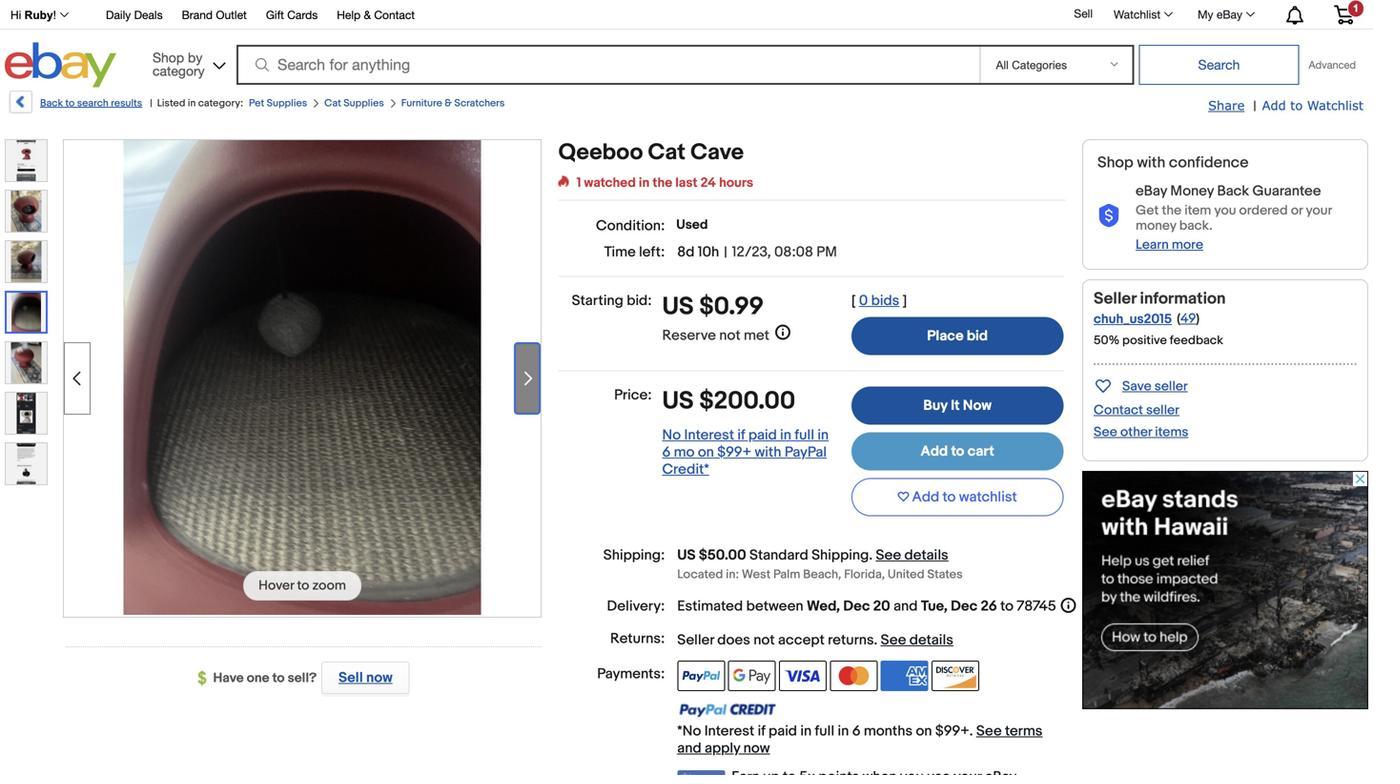 Task type: describe. For each thing, give the bounding box(es) containing it.
full for mo
[[795, 427, 814, 444]]

back inside ebay money back guarantee get the item you ordered or your money back. learn more
[[1217, 183, 1249, 200]]

add to watchlist button
[[852, 478, 1064, 516]]

qeeboo
[[558, 139, 643, 166]]

money
[[1136, 218, 1176, 234]]

between
[[746, 598, 804, 615]]

supplies for cat supplies
[[344, 97, 384, 110]]

back to search results
[[40, 97, 142, 110]]

us for us $200.00
[[662, 387, 694, 416]]

& for help
[[364, 8, 371, 21]]

search
[[77, 97, 109, 110]]

back inside back to search results link
[[40, 97, 63, 110]]

0 vertical spatial .
[[869, 547, 873, 564]]

watchlist link
[[1103, 3, 1182, 26]]

sell?
[[288, 670, 317, 687]]

brand outlet
[[182, 8, 247, 21]]

08:08
[[774, 244, 813, 261]]

to right 26 on the bottom of the page
[[1000, 598, 1014, 615]]

help & contact link
[[337, 5, 415, 26]]

estimated
[[677, 598, 743, 615]]

1 vertical spatial details
[[910, 632, 954, 649]]

place
[[927, 328, 964, 345]]

brand
[[182, 8, 213, 21]]

in:
[[726, 567, 739, 582]]

49 link
[[1181, 311, 1196, 327]]

1 horizontal spatial not
[[754, 632, 775, 649]]

$99+.
[[935, 723, 973, 740]]

palm
[[773, 567, 800, 582]]

qeeboo cat cave
[[558, 139, 744, 166]]

scratchers
[[454, 97, 505, 110]]

shop by category banner
[[0, 0, 1369, 93]]

contact seller link
[[1094, 402, 1180, 419]]

advanced
[[1309, 59, 1356, 71]]

see up the united
[[876, 547, 901, 564]]

78745
[[1017, 598, 1056, 615]]

0 vertical spatial details
[[905, 547, 949, 564]]

pet supplies
[[249, 97, 307, 110]]

1 vertical spatial see details link
[[881, 632, 954, 649]]

positive
[[1122, 333, 1167, 348]]

0 vertical spatial not
[[719, 327, 741, 344]]

ruby
[[24, 9, 53, 21]]

you
[[1214, 203, 1236, 219]]

us $50.00
[[677, 547, 746, 564]]

share | add to watchlist
[[1208, 98, 1364, 114]]

shop for shop by category
[[153, 50, 184, 65]]

price:
[[614, 387, 652, 404]]

2 dec from the left
[[951, 598, 978, 615]]

if for *no
[[758, 723, 765, 740]]

picture 6 of 7 image
[[6, 393, 47, 434]]

sell now
[[339, 669, 393, 687]]

bid
[[967, 328, 988, 345]]

daily deals
[[106, 8, 163, 21]]

payments:
[[597, 666, 665, 683]]

get
[[1136, 203, 1159, 219]]

none submit inside shop by category banner
[[1139, 45, 1299, 85]]

cave
[[691, 139, 744, 166]]

chuh_us2015 link
[[1094, 311, 1172, 328]]

us $200.00
[[662, 387, 796, 416]]

watched
[[584, 175, 636, 191]]

listed
[[157, 97, 185, 110]]

bids
[[871, 292, 900, 309]]

*no interest if paid in full in 6 months on $99+.
[[677, 723, 976, 740]]

have one to sell?
[[213, 670, 317, 687]]

contact inside contact seller see other items
[[1094, 402, 1143, 419]]

0 vertical spatial see details link
[[876, 547, 949, 564]]

gift
[[266, 8, 284, 21]]

add for add to cart
[[921, 443, 948, 460]]

seller for save
[[1155, 379, 1188, 395]]

ordered
[[1239, 203, 1288, 219]]

last
[[675, 175, 698, 191]]

one
[[247, 670, 269, 687]]

learn
[[1136, 237, 1169, 253]]

it
[[951, 397, 960, 414]]

qeeboo cat cave - picture 4 of 7 image
[[124, 138, 481, 615]]

daily deals link
[[106, 5, 163, 26]]

6 for mo
[[662, 444, 671, 461]]

sell now link
[[317, 662, 410, 694]]

in down $200.00
[[780, 427, 792, 444]]

buy
[[924, 397, 948, 414]]

| inside share | add to watchlist
[[1253, 98, 1257, 114]]

my ebay link
[[1187, 3, 1264, 26]]

hours
[[719, 175, 753, 191]]

west
[[742, 567, 771, 582]]

see terms and apply now
[[677, 723, 1043, 757]]

see other items link
[[1094, 424, 1189, 441]]

outlet
[[216, 8, 247, 21]]

interest for *no
[[704, 723, 755, 740]]

money
[[1171, 183, 1214, 200]]

add to watchlist
[[912, 489, 1017, 506]]

dollar sign image
[[198, 671, 213, 686]]

picture 5 of 7 image
[[6, 342, 47, 383]]

with details__icon image
[[1098, 204, 1121, 228]]

cat supplies link
[[324, 97, 384, 110]]

beach,
[[803, 567, 841, 582]]

)
[[1196, 311, 1200, 327]]

1 watched in the last 24 hours
[[577, 175, 753, 191]]

watchlist inside share | add to watchlist
[[1307, 98, 1364, 113]]

discover image
[[932, 661, 980, 691]]

sell link
[[1066, 7, 1101, 20]]

ebay inside ebay money back guarantee get the item you ordered or your money back. learn more
[[1136, 183, 1167, 200]]

1 horizontal spatial cat
[[648, 139, 686, 166]]

0
[[859, 292, 868, 309]]

1 for 1
[[1353, 2, 1359, 14]]

us $0.99
[[662, 292, 764, 322]]

visa image
[[779, 661, 827, 691]]

results
[[111, 97, 142, 110]]

seller for contact
[[1146, 402, 1180, 419]]

cat supplies
[[324, 97, 384, 110]]

24
[[701, 175, 716, 191]]

shop by category button
[[144, 42, 230, 83]]

met
[[744, 327, 770, 344]]

starting bid:
[[572, 292, 652, 309]]

back.
[[1179, 218, 1213, 234]]

[ 0 bids ]
[[852, 292, 907, 309]]

picture 7 of 7 image
[[6, 443, 47, 484]]

hi
[[10, 9, 21, 21]]

buy it now
[[924, 397, 992, 414]]

(
[[1177, 311, 1181, 327]]

american express image
[[881, 661, 929, 691]]

item
[[1185, 203, 1211, 219]]

0 vertical spatial cat
[[324, 97, 341, 110]]

and inside the see terms and apply now
[[677, 740, 702, 757]]

shipping
[[812, 547, 869, 564]]

main content containing us $0.99
[[558, 139, 1078, 775]]

paid for mo
[[748, 427, 777, 444]]

paypal image
[[677, 661, 725, 691]]

$0.99
[[699, 292, 764, 322]]

bid:
[[627, 292, 652, 309]]

8d
[[677, 244, 695, 261]]



Task type: locate. For each thing, give the bounding box(es) containing it.
0 vertical spatial the
[[653, 175, 672, 191]]

watchlist
[[1114, 8, 1161, 21], [1307, 98, 1364, 113]]

interest for no
[[684, 427, 734, 444]]

paid
[[748, 427, 777, 444], [769, 723, 797, 740]]

to left search
[[65, 97, 75, 110]]

share button
[[1208, 97, 1245, 114]]

1 vertical spatial us
[[662, 387, 694, 416]]

1 vertical spatial sell
[[339, 669, 363, 687]]

0 horizontal spatial with
[[755, 444, 782, 461]]

1 vertical spatial watchlist
[[1307, 98, 1364, 113]]

to left watchlist on the right of page
[[943, 489, 956, 506]]

chuh_us2015
[[1094, 311, 1172, 328]]

0 horizontal spatial the
[[653, 175, 672, 191]]

in right $99+
[[818, 427, 829, 444]]

0 horizontal spatial and
[[677, 740, 702, 757]]

details up states
[[905, 547, 949, 564]]

feedback
[[1170, 333, 1223, 348]]

daily
[[106, 8, 131, 21]]

0 vertical spatial on
[[698, 444, 714, 461]]

6
[[662, 444, 671, 461], [852, 723, 861, 740]]

with inside no interest if paid in full in 6 mo on $99+ with paypal credit*
[[755, 444, 782, 461]]

1 horizontal spatial watchlist
[[1307, 98, 1364, 113]]

contact
[[374, 8, 415, 21], [1094, 402, 1143, 419]]

& for furniture
[[445, 97, 452, 110]]

1 vertical spatial with
[[755, 444, 782, 461]]

united
[[888, 567, 925, 582]]

if down $200.00
[[738, 427, 745, 444]]

0 vertical spatial with
[[1137, 154, 1166, 172]]

to down advanced link
[[1291, 98, 1303, 113]]

now right apply
[[744, 740, 770, 757]]

0 horizontal spatial watchlist
[[1114, 8, 1161, 21]]

if for no
[[738, 427, 745, 444]]

0 horizontal spatial |
[[150, 97, 152, 110]]

terms
[[1005, 723, 1043, 740]]

contact inside "link"
[[374, 8, 415, 21]]

us for us $50.00
[[677, 547, 696, 564]]

back
[[40, 97, 63, 110], [1217, 183, 1249, 200]]

&
[[364, 8, 371, 21], [445, 97, 452, 110]]

0 horizontal spatial .
[[869, 547, 873, 564]]

contact right help
[[374, 8, 415, 21]]

the inside main content
[[653, 175, 672, 191]]

seller for seller does not accept returns
[[677, 632, 714, 649]]

2 supplies from the left
[[344, 97, 384, 110]]

1 vertical spatial if
[[758, 723, 765, 740]]

full for months
[[815, 723, 835, 740]]

dec left 20
[[843, 598, 870, 615]]

$200.00
[[699, 387, 796, 416]]

full down $200.00
[[795, 427, 814, 444]]

see details link up "american express" 'image'
[[881, 632, 954, 649]]

1 link
[[1323, 0, 1366, 27]]

and right 20
[[894, 598, 918, 615]]

0 vertical spatial ebay
[[1217, 8, 1243, 21]]

picture 4 of 7 image
[[7, 293, 46, 332]]

seller inside seller information chuh_us2015 ( 49 ) 50% positive feedback
[[1094, 289, 1137, 309]]

1 horizontal spatial 1
[[1353, 2, 1359, 14]]

1
[[1353, 2, 1359, 14], [577, 175, 581, 191]]

50%
[[1094, 333, 1120, 348]]

1 horizontal spatial contact
[[1094, 402, 1143, 419]]

shop for shop with confidence
[[1098, 154, 1134, 172]]

0 vertical spatial &
[[364, 8, 371, 21]]

full inside no interest if paid in full in 6 mo on $99+ with paypal credit*
[[795, 427, 814, 444]]

cat right pet supplies 'link'
[[324, 97, 341, 110]]

paypal
[[785, 444, 827, 461]]

seller inside main content
[[677, 632, 714, 649]]

with up get
[[1137, 154, 1166, 172]]

1 vertical spatial add
[[921, 443, 948, 460]]

1 up the advanced
[[1353, 2, 1359, 14]]

add to cart
[[921, 443, 995, 460]]

1 vertical spatial on
[[916, 723, 932, 740]]

see left other
[[1094, 424, 1118, 441]]

0 vertical spatial shop
[[153, 50, 184, 65]]

if down the paypal credit image
[[758, 723, 765, 740]]

None submit
[[1139, 45, 1299, 85]]

my
[[1198, 8, 1214, 21]]

1 vertical spatial seller
[[677, 632, 714, 649]]

interest inside no interest if paid in full in 6 mo on $99+ with paypal credit*
[[684, 427, 734, 444]]

1 horizontal spatial and
[[894, 598, 918, 615]]

to inside share | add to watchlist
[[1291, 98, 1303, 113]]

& right the "furniture" at the top
[[445, 97, 452, 110]]

0 vertical spatial 1
[[1353, 2, 1359, 14]]

1 horizontal spatial if
[[758, 723, 765, 740]]

0 horizontal spatial contact
[[374, 8, 415, 21]]

add down add to cart link
[[912, 489, 940, 506]]

the right get
[[1162, 203, 1182, 219]]

1 vertical spatial 6
[[852, 723, 861, 740]]

category:
[[198, 97, 243, 110]]

1 horizontal spatial seller
[[1094, 289, 1137, 309]]

1 vertical spatial now
[[744, 740, 770, 757]]

1 horizontal spatial with
[[1137, 154, 1166, 172]]

not left met
[[719, 327, 741, 344]]

1 supplies from the left
[[267, 97, 307, 110]]

watchlist inside account navigation
[[1114, 8, 1161, 21]]

shop up "with details__icon"
[[1098, 154, 1134, 172]]

on for mo
[[698, 444, 714, 461]]

1 inside account navigation
[[1353, 2, 1359, 14]]

0 vertical spatial watchlist
[[1114, 8, 1161, 21]]

interest down the paypal credit image
[[704, 723, 755, 740]]

see details link up the united
[[876, 547, 949, 564]]

1 horizontal spatial supplies
[[344, 97, 384, 110]]

| inside main content
[[724, 244, 727, 261]]

standard
[[750, 547, 808, 564]]

0 horizontal spatial now
[[366, 669, 393, 687]]

gift cards
[[266, 8, 318, 21]]

picture 3 of 7 image
[[6, 241, 47, 282]]

0 vertical spatial seller
[[1155, 379, 1188, 395]]

$99+
[[717, 444, 752, 461]]

seller up 'items'
[[1146, 402, 1180, 419]]

add right 'share'
[[1262, 98, 1286, 113]]

dec
[[843, 598, 870, 615], [951, 598, 978, 615]]

months
[[864, 723, 913, 740]]

account navigation
[[0, 0, 1369, 30]]

located
[[677, 567, 723, 582]]

0 vertical spatial add
[[1262, 98, 1286, 113]]

6 left "months"
[[852, 723, 861, 740]]

1 horizontal spatial shop
[[1098, 154, 1134, 172]]

1 for 1 watched in the last 24 hours
[[577, 175, 581, 191]]

us up 'no'
[[662, 387, 694, 416]]

on
[[698, 444, 714, 461], [916, 723, 932, 740]]

1 left watched
[[577, 175, 581, 191]]

paid down $200.00
[[748, 427, 777, 444]]

1 vertical spatial 1
[[577, 175, 581, 191]]

ebay inside account navigation
[[1217, 8, 1243, 21]]

watchlist down the advanced
[[1307, 98, 1364, 113]]

to inside back to search results link
[[65, 97, 75, 110]]

add
[[1262, 98, 1286, 113], [921, 443, 948, 460], [912, 489, 940, 506]]

and up "ebay mastercard" image
[[677, 740, 702, 757]]

interest right 'no'
[[684, 427, 734, 444]]

us up the reserve
[[662, 292, 694, 322]]

brand outlet link
[[182, 5, 247, 26]]

49
[[1181, 311, 1196, 327]]

in left "months"
[[838, 723, 849, 740]]

sell for sell
[[1074, 7, 1093, 20]]

shop left by
[[153, 50, 184, 65]]

reserve not met
[[662, 327, 770, 344]]

seller information chuh_us2015 ( 49 ) 50% positive feedback
[[1094, 289, 1226, 348]]

1 horizontal spatial |
[[724, 244, 727, 261]]

0 horizontal spatial back
[[40, 97, 63, 110]]

0 horizontal spatial dec
[[843, 598, 870, 615]]

more
[[1172, 237, 1204, 253]]

us for us $0.99
[[662, 292, 694, 322]]

seller up paypal image
[[677, 632, 714, 649]]

ebay right my on the top right of page
[[1217, 8, 1243, 21]]

& right help
[[364, 8, 371, 21]]

supplies left the "furniture" at the top
[[344, 97, 384, 110]]

supplies right pet
[[267, 97, 307, 110]]

0 horizontal spatial &
[[364, 8, 371, 21]]

1 vertical spatial seller
[[1146, 402, 1180, 419]]

2 horizontal spatial |
[[1253, 98, 1257, 114]]

now inside the see terms and apply now
[[744, 740, 770, 757]]

6 for months
[[852, 723, 861, 740]]

paid for months
[[769, 723, 797, 740]]

accept
[[778, 632, 825, 649]]

advanced link
[[1299, 46, 1366, 84]]

1 vertical spatial interest
[[704, 723, 755, 740]]

1 horizontal spatial &
[[445, 97, 452, 110]]

shop by category
[[153, 50, 205, 79]]

the inside ebay money back guarantee get the item you ordered or your money back. learn more
[[1162, 203, 1182, 219]]

1 horizontal spatial back
[[1217, 183, 1249, 200]]

& inside help & contact "link"
[[364, 8, 371, 21]]

0 vertical spatial interest
[[684, 427, 734, 444]]

1 dec from the left
[[843, 598, 870, 615]]

pm
[[817, 244, 837, 261]]

1 horizontal spatial ebay
[[1217, 8, 1243, 21]]

confidence
[[1169, 154, 1249, 172]]

by
[[188, 50, 203, 65]]

picture 2 of 7 image
[[6, 191, 47, 232]]

add down "buy"
[[921, 443, 948, 460]]

with right $99+
[[755, 444, 782, 461]]

main content
[[558, 139, 1078, 775]]

sell for sell now
[[339, 669, 363, 687]]

on for months
[[916, 723, 932, 740]]

florida,
[[844, 567, 885, 582]]

1 vertical spatial back
[[1217, 183, 1249, 200]]

1 vertical spatial not
[[754, 632, 775, 649]]

add to cart link
[[852, 433, 1064, 471]]

sell right sell?
[[339, 669, 363, 687]]

to inside add to cart link
[[951, 443, 965, 460]]

share
[[1208, 98, 1245, 113]]

to right one
[[272, 670, 285, 687]]

seller for seller information
[[1094, 289, 1137, 309]]

back up 'you'
[[1217, 183, 1249, 200]]

0 vertical spatial and
[[894, 598, 918, 615]]

contact up other
[[1094, 402, 1143, 419]]

6 left mo at bottom
[[662, 444, 671, 461]]

add inside share | add to watchlist
[[1262, 98, 1286, 113]]

see inside the see terms and apply now
[[976, 723, 1002, 740]]

0 horizontal spatial 6
[[662, 444, 671, 461]]

0 vertical spatial sell
[[1074, 7, 1093, 20]]

0 horizontal spatial on
[[698, 444, 714, 461]]

. down 20
[[874, 632, 878, 649]]

see details link
[[876, 547, 949, 564], [881, 632, 954, 649]]

26
[[981, 598, 997, 615]]

1 vertical spatial .
[[874, 632, 878, 649]]

6 inside no interest if paid in full in 6 mo on $99+ with paypal credit*
[[662, 444, 671, 461]]

seller right save
[[1155, 379, 1188, 395]]

in down qeeboo cat cave
[[639, 175, 650, 191]]

| left listed
[[150, 97, 152, 110]]

mo
[[674, 444, 695, 461]]

0 horizontal spatial ebay
[[1136, 183, 1167, 200]]

1 vertical spatial ebay
[[1136, 183, 1167, 200]]

picture 1 of 7 image
[[6, 140, 47, 181]]

full down visa "image"
[[815, 723, 835, 740]]

no interest if paid in full in 6 mo on $99+ with paypal credit* link
[[662, 427, 829, 478]]

advertisement region
[[1082, 471, 1369, 709]]

0 vertical spatial seller
[[1094, 289, 1137, 309]]

now inside sell now link
[[366, 669, 393, 687]]

located in: west palm beach, florida, united states
[[677, 567, 963, 582]]

1 inside main content
[[577, 175, 581, 191]]

0 vertical spatial back
[[40, 97, 63, 110]]

0 horizontal spatial if
[[738, 427, 745, 444]]

the left last
[[653, 175, 672, 191]]

guarantee
[[1253, 183, 1321, 200]]

in
[[188, 97, 196, 110], [639, 175, 650, 191], [780, 427, 792, 444], [818, 427, 829, 444], [800, 723, 812, 740], [838, 723, 849, 740]]

google pay image
[[728, 661, 776, 691]]

add inside button
[[912, 489, 940, 506]]

0 vertical spatial if
[[738, 427, 745, 444]]

shop
[[153, 50, 184, 65], [1098, 154, 1134, 172]]

| right 10h on the top right of page
[[724, 244, 727, 261]]

add for add to watchlist
[[912, 489, 940, 506]]

1 vertical spatial shop
[[1098, 154, 1134, 172]]

1 horizontal spatial .
[[874, 632, 878, 649]]

help & contact
[[337, 8, 415, 21]]

1 horizontal spatial 6
[[852, 723, 861, 740]]

on inside no interest if paid in full in 6 mo on $99+ with paypal credit*
[[698, 444, 714, 461]]

1 vertical spatial cat
[[648, 139, 686, 166]]

. up florida,
[[869, 547, 873, 564]]

place bid button
[[852, 317, 1064, 355]]

0 horizontal spatial sell
[[339, 669, 363, 687]]

0 vertical spatial full
[[795, 427, 814, 444]]

now right sell?
[[366, 669, 393, 687]]

no interest if paid in full in 6 mo on $99+ with paypal credit*
[[662, 427, 829, 478]]

supplies
[[267, 97, 307, 110], [344, 97, 384, 110]]

if inside no interest if paid in full in 6 mo on $99+ with paypal credit*
[[738, 427, 745, 444]]

details down tue,
[[910, 632, 954, 649]]

0 vertical spatial us
[[662, 292, 694, 322]]

to left cart
[[951, 443, 965, 460]]

seller inside contact seller see other items
[[1146, 402, 1180, 419]]

0 horizontal spatial 1
[[577, 175, 581, 191]]

1 horizontal spatial dec
[[951, 598, 978, 615]]

starting
[[572, 292, 624, 309]]

0 horizontal spatial full
[[795, 427, 814, 444]]

pet supplies link
[[249, 97, 307, 110]]

12/23,
[[732, 244, 771, 261]]

1 horizontal spatial sell
[[1074, 7, 1093, 20]]

Search for anything text field
[[239, 47, 976, 83]]

see down 20
[[881, 632, 906, 649]]

watchlist right sell link
[[1114, 8, 1161, 21]]

0 vertical spatial contact
[[374, 8, 415, 21]]

or
[[1291, 203, 1303, 219]]

back left search
[[40, 97, 63, 110]]

shop inside shop by category
[[153, 50, 184, 65]]

ebay mastercard image
[[677, 771, 725, 775]]

in right listed
[[188, 97, 196, 110]]

paid inside no interest if paid in full in 6 mo on $99+ with paypal credit*
[[748, 427, 777, 444]]

0 horizontal spatial cat
[[324, 97, 341, 110]]

states
[[927, 567, 963, 582]]

0 horizontal spatial supplies
[[267, 97, 307, 110]]

used
[[676, 217, 708, 233]]

add to watchlist link
[[1262, 97, 1364, 114]]

us
[[662, 292, 694, 322], [662, 387, 694, 416], [677, 547, 696, 564]]

furniture & scratchers link
[[401, 97, 505, 110]]

0 horizontal spatial not
[[719, 327, 741, 344]]

in down visa "image"
[[800, 723, 812, 740]]

2 vertical spatial us
[[677, 547, 696, 564]]

dec left 26 on the bottom of the page
[[951, 598, 978, 615]]

not right does
[[754, 632, 775, 649]]

ebay up get
[[1136, 183, 1167, 200]]

0 vertical spatial 6
[[662, 444, 671, 461]]

!
[[53, 9, 56, 21]]

0 bids link
[[859, 292, 900, 309]]

see inside contact seller see other items
[[1094, 424, 1118, 441]]

have
[[213, 670, 244, 687]]

1 vertical spatial contact
[[1094, 402, 1143, 419]]

1 horizontal spatial full
[[815, 723, 835, 740]]

save seller
[[1122, 379, 1188, 395]]

0 horizontal spatial seller
[[677, 632, 714, 649]]

sell inside account navigation
[[1074, 7, 1093, 20]]

0 vertical spatial now
[[366, 669, 393, 687]]

cat up the 1 watched in the last 24 hours
[[648, 139, 686, 166]]

pet
[[249, 97, 264, 110]]

1 vertical spatial the
[[1162, 203, 1182, 219]]

left:
[[639, 244, 665, 261]]

0 horizontal spatial shop
[[153, 50, 184, 65]]

to inside add to watchlist button
[[943, 489, 956, 506]]

save
[[1122, 379, 1152, 395]]

delivery:
[[607, 598, 665, 615]]

seller up chuh_us2015
[[1094, 289, 1137, 309]]

1 horizontal spatial now
[[744, 740, 770, 757]]

furniture & scratchers
[[401, 97, 505, 110]]

cards
[[287, 8, 318, 21]]

0 vertical spatial paid
[[748, 427, 777, 444]]

| listed in category:
[[150, 97, 243, 110]]

paid down visa "image"
[[769, 723, 797, 740]]

no
[[662, 427, 681, 444]]

master card image
[[830, 661, 878, 691]]

1 vertical spatial and
[[677, 740, 702, 757]]

1 vertical spatial paid
[[769, 723, 797, 740]]

sell left watchlist link
[[1074, 7, 1093, 20]]

see left terms
[[976, 723, 1002, 740]]

seller inside button
[[1155, 379, 1188, 395]]

paypal credit image
[[677, 703, 777, 718]]

*no
[[677, 723, 701, 740]]

1 horizontal spatial on
[[916, 723, 932, 740]]

interest
[[684, 427, 734, 444], [704, 723, 755, 740]]

gift cards link
[[266, 5, 318, 26]]

us up located
[[677, 547, 696, 564]]

supplies for pet supplies
[[267, 97, 307, 110]]

| right share button
[[1253, 98, 1257, 114]]

see
[[1094, 424, 1118, 441], [876, 547, 901, 564], [881, 632, 906, 649], [976, 723, 1002, 740]]

1 horizontal spatial the
[[1162, 203, 1182, 219]]

on right mo at bottom
[[698, 444, 714, 461]]

on left $99+.
[[916, 723, 932, 740]]

2 vertical spatial add
[[912, 489, 940, 506]]



Task type: vqa. For each thing, say whether or not it's contained in the screenshot.
the additional
no



